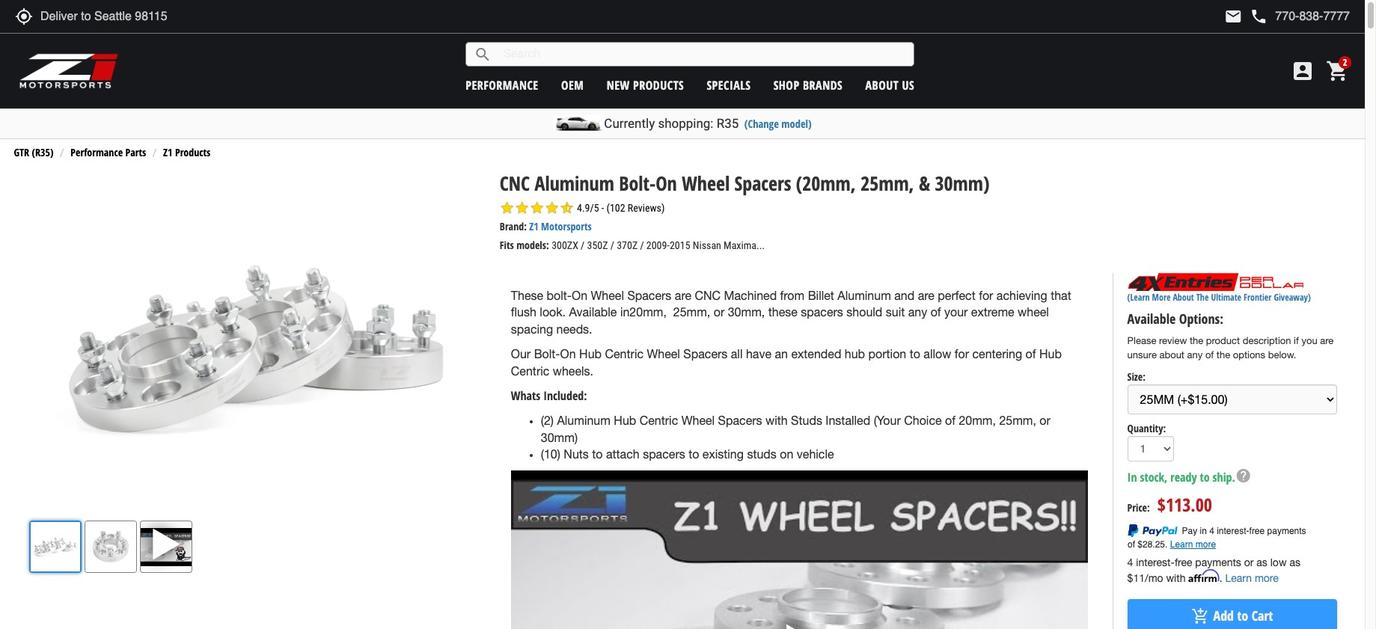 Task type: vqa. For each thing, say whether or not it's contained in the screenshot.
the "any"
yes



Task type: locate. For each thing, give the bounding box(es) containing it.
to left allow
[[910, 347, 920, 361]]

350z
[[587, 240, 608, 252]]

0 horizontal spatial available
[[569, 306, 617, 319]]

z1 motorsports logo image
[[19, 52, 119, 90]]

hub
[[579, 347, 602, 361], [1039, 347, 1062, 361], [614, 414, 636, 427]]

our bolt-on hub centric wheel spacers all have an extended hub portion to allow for centering of hub centric wheels.
[[511, 347, 1062, 378]]

0 horizontal spatial 30mm)
[[541, 431, 578, 444]]

included:
[[543, 388, 587, 404]]

1 horizontal spatial are
[[918, 289, 935, 302]]

spacers inside cnc aluminum bolt-on wheel spacers (20mm, 25mm, & 30mm) star star star star star_half 4.9/5 - (102 reviews) brand: z1 motorsports fits models: 300zx / 350z / 370z / 2009-2015 nissan maxima...
[[735, 170, 791, 197]]

new
[[607, 77, 630, 93]]

1 vertical spatial aluminum
[[838, 289, 891, 302]]

on
[[656, 170, 677, 197], [560, 347, 576, 361]]

z1 up models:
[[529, 219, 539, 234]]

with inside 4 interest-free payments or as low as $11 /mo with affirm . learn more
[[1166, 572, 1186, 584]]

1 horizontal spatial for
[[979, 289, 993, 302]]

of left your
[[931, 306, 941, 319]]

any down and
[[908, 306, 927, 319]]

spacers down the (change
[[735, 170, 791, 197]]

bolt-
[[619, 170, 656, 197]]

0 horizontal spatial any
[[908, 306, 927, 319]]

as up more
[[1257, 556, 1268, 568]]

2 vertical spatial or
[[1244, 556, 1254, 568]]

of down product
[[1205, 349, 1214, 360]]

gtr (r35)
[[14, 145, 54, 160]]

whats included:
[[511, 388, 587, 404]]

1 vertical spatial about
[[1173, 291, 1194, 304]]

1 vertical spatial for
[[955, 347, 969, 361]]

30mm) up (10)
[[541, 431, 578, 444]]

achieving
[[997, 289, 1047, 302]]

0 vertical spatial 30mm)
[[935, 170, 990, 197]]

0 horizontal spatial wheel
[[647, 347, 680, 361]]

0 vertical spatial aluminum
[[535, 170, 614, 197]]

/ right 370z
[[640, 240, 644, 252]]

2 horizontal spatial of
[[1205, 349, 1214, 360]]

0 horizontal spatial z1
[[163, 145, 172, 160]]

needs.
[[556, 323, 592, 336]]

that
[[1051, 289, 1071, 302]]

0 vertical spatial for
[[979, 289, 993, 302]]

3 / from the left
[[640, 240, 644, 252]]

0 vertical spatial on
[[656, 170, 677, 197]]

gtr (r35) link
[[14, 145, 54, 160]]

are inside (learn more about the ultimate frontier giveaway) available options: please review the product description if you are unsure about any of the options below.
[[1320, 335, 1334, 347]]

are
[[675, 289, 691, 302], [918, 289, 935, 302], [1320, 335, 1334, 347]]

0 vertical spatial z1
[[163, 145, 172, 160]]

wheel inside 'our bolt-on hub centric wheel spacers all have an extended hub portion to allow for centering of hub centric wheels.'
[[647, 347, 680, 361]]

1 vertical spatial cnc
[[695, 289, 721, 302]]

the down product
[[1217, 349, 1230, 360]]

about us
[[865, 77, 915, 93]]

on up "wheels."
[[560, 347, 576, 361]]

about left the
[[1173, 291, 1194, 304]]

quantity:
[[1127, 421, 1166, 435]]

shopping_cart
[[1326, 59, 1350, 83]]

are right and
[[918, 289, 935, 302]]

1 vertical spatial or
[[1040, 414, 1051, 427]]

1 horizontal spatial hub
[[614, 414, 636, 427]]

for
[[979, 289, 993, 302], [955, 347, 969, 361]]

0 vertical spatial or
[[714, 306, 725, 319]]

wheel down in20mm,
[[647, 347, 680, 361]]

review
[[1159, 335, 1187, 347]]

0 vertical spatial centric
[[605, 347, 644, 361]]

20mm,
[[959, 414, 996, 427]]

cnc aluminum bolt-on wheel spacers (20mm, 25mm, & 30mm) star star star star star_half 4.9/5 - (102 reviews) brand: z1 motorsports fits models: 300zx / 350z / 370z / 2009-2015 nissan maxima...
[[500, 170, 990, 252]]

available down on wheel
[[569, 306, 617, 319]]

extended
[[791, 347, 841, 361]]

2 / from the left
[[610, 240, 614, 252]]

are down "2015"
[[675, 289, 691, 302]]

star
[[500, 201, 515, 216], [515, 201, 530, 216], [530, 201, 545, 216], [545, 201, 560, 216]]

2 horizontal spatial hub
[[1039, 347, 1062, 361]]

to inside 'our bolt-on hub centric wheel spacers all have an extended hub portion to allow for centering of hub centric wheels.'
[[910, 347, 920, 361]]

1 vertical spatial spacers
[[643, 448, 685, 461]]

0 vertical spatial 25mm,
[[861, 170, 914, 197]]

2 horizontal spatial or
[[1244, 556, 1254, 568]]

aluminum inside cnc aluminum bolt-on wheel spacers (20mm, 25mm, & 30mm) star star star star star_half 4.9/5 - (102 reviews) brand: z1 motorsports fits models: 300zx / 350z / 370z / 2009-2015 nissan maxima...
[[535, 170, 614, 197]]

z1 products
[[163, 145, 211, 160]]

0 vertical spatial the
[[1190, 335, 1203, 347]]

suit
[[886, 306, 905, 319]]

hub up attach
[[614, 414, 636, 427]]

shopping:
[[658, 116, 714, 131]]

0 horizontal spatial as
[[1257, 556, 1268, 568]]

0 vertical spatial spacers
[[801, 306, 843, 319]]

on up 2009-
[[656, 170, 677, 197]]

your
[[944, 306, 968, 319]]

options:
[[1179, 310, 1224, 328]]

30mm) right &
[[935, 170, 990, 197]]

more
[[1255, 572, 1279, 584]]

1 vertical spatial any
[[1187, 349, 1203, 360]]

2 horizontal spatial are
[[1320, 335, 1334, 347]]

hub up "wheels."
[[579, 347, 602, 361]]

currently shopping: r35 (change model)
[[604, 116, 812, 131]]

giveaway)
[[1274, 291, 1311, 304]]

are right you
[[1320, 335, 1334, 347]]

or right 20mm,
[[1040, 414, 1051, 427]]

or up learn more link on the right bottom of the page
[[1244, 556, 1254, 568]]

0 horizontal spatial 25mm,
[[861, 170, 914, 197]]

available down more
[[1127, 310, 1176, 328]]

and
[[894, 289, 915, 302]]

spacers up in20mm,
[[627, 289, 672, 302]]

1 horizontal spatial cnc
[[695, 289, 721, 302]]

of
[[931, 306, 941, 319], [1026, 347, 1036, 361], [1205, 349, 1214, 360]]

wheels.
[[553, 364, 593, 378]]

performance parts
[[71, 145, 146, 160]]

as right low
[[1290, 556, 1301, 568]]

1 horizontal spatial /
[[610, 240, 614, 252]]

cart
[[1252, 607, 1273, 625]]

the down "options:"
[[1190, 335, 1203, 347]]

for inside 'our bolt-on hub centric wheel spacers all have an extended hub portion to allow for centering of hub centric wheels.'
[[955, 347, 969, 361]]

spacers down billet
[[801, 306, 843, 319]]

spacers up existing at right
[[718, 414, 762, 427]]

0 horizontal spatial with
[[766, 414, 788, 427]]

30mm, these
[[728, 306, 798, 319]]

spacers down centric wheel
[[643, 448, 685, 461]]

stock,
[[1140, 469, 1168, 485]]

with left studs on the bottom of the page
[[766, 414, 788, 427]]

below.
[[1268, 349, 1296, 360]]

0 horizontal spatial spacers
[[643, 448, 685, 461]]

1 horizontal spatial any
[[1187, 349, 1203, 360]]

0 vertical spatial any
[[908, 306, 927, 319]]

0 horizontal spatial cnc
[[500, 170, 530, 197]]

the
[[1196, 291, 1209, 304]]

300zx
[[552, 240, 578, 252]]

cnc inside these bolt-on wheel spacers are cnc machined from billet aluminum and are perfect for achieving that flush look. available in20mm,  25mm, or 30mm, these spacers should suit any of your extreme wheel spacing needs.
[[695, 289, 721, 302]]

any inside these bolt-on wheel spacers are cnc machined from billet aluminum and are perfect for achieving that flush look. available in20mm,  25mm, or 30mm, these spacers should suit any of your extreme wheel spacing needs.
[[908, 306, 927, 319]]

1 star from the left
[[500, 201, 515, 216]]

0 horizontal spatial for
[[955, 347, 969, 361]]

1 horizontal spatial z1
[[529, 219, 539, 234]]

about left us
[[865, 77, 899, 93]]

gtr
[[14, 145, 29, 160]]

performance parts link
[[71, 145, 146, 160]]

affirm
[[1189, 570, 1220, 583]]

cnc inside cnc aluminum bolt-on wheel spacers (20mm, 25mm, & 30mm) star star star star star_half 4.9/5 - (102 reviews) brand: z1 motorsports fits models: 300zx / 350z / 370z / 2009-2015 nissan maxima...
[[500, 170, 530, 197]]

us
[[902, 77, 915, 93]]

/ left 350z
[[581, 240, 585, 252]]

more
[[1152, 291, 1171, 304]]

1 horizontal spatial 25mm,
[[999, 414, 1036, 427]]

to inside (2) aluminum hub centric wheel spacers with studs installed (your choice of 20mm, 25mm, or 30mm) (10) nuts to attach spacers to existing studs on vehicle
[[689, 448, 699, 461]]

1 horizontal spatial 30mm)
[[935, 170, 990, 197]]

25mm,
[[861, 170, 914, 197], [999, 414, 1036, 427]]

1 horizontal spatial available
[[1127, 310, 1176, 328]]

(change model) link
[[744, 117, 812, 131]]

learn
[[1225, 572, 1252, 584]]

0 horizontal spatial aluminum
[[535, 170, 614, 197]]

cnc up brand:
[[500, 170, 530, 197]]

/
[[581, 240, 585, 252], [610, 240, 614, 252], [640, 240, 644, 252]]

1 horizontal spatial with
[[1166, 572, 1186, 584]]

1 horizontal spatial wheel
[[682, 170, 730, 197]]

1 vertical spatial 30mm)
[[541, 431, 578, 444]]

z1 left products
[[163, 145, 172, 160]]

0 vertical spatial cnc
[[500, 170, 530, 197]]

25mm, right 20mm,
[[999, 414, 1036, 427]]

about
[[865, 77, 899, 93], [1173, 291, 1194, 304]]

billet
[[808, 289, 834, 302]]

4 interest-free payments or as low as $11 /mo with affirm . learn more
[[1127, 556, 1301, 584]]

1 vertical spatial wheel
[[647, 347, 680, 361]]

aluminum up should
[[838, 289, 891, 302]]

centric down in20mm,
[[605, 347, 644, 361]]

z1 motorsports link
[[529, 219, 592, 234]]

with inside (2) aluminum hub centric wheel spacers with studs installed (your choice of 20mm, 25mm, or 30mm) (10) nuts to attach spacers to existing studs on vehicle
[[766, 414, 788, 427]]

or inside (2) aluminum hub centric wheel spacers with studs installed (your choice of 20mm, 25mm, or 30mm) (10) nuts to attach spacers to existing studs on vehicle
[[1040, 414, 1051, 427]]

spacing
[[511, 323, 553, 336]]

0 horizontal spatial are
[[675, 289, 691, 302]]

30mm) inside cnc aluminum bolt-on wheel spacers (20mm, 25mm, & 30mm) star star star star star_half 4.9/5 - (102 reviews) brand: z1 motorsports fits models: 300zx / 350z / 370z / 2009-2015 nissan maxima...
[[935, 170, 990, 197]]

size:
[[1127, 370, 1146, 384]]

1 horizontal spatial as
[[1290, 556, 1301, 568]]

of right centering
[[1026, 347, 1036, 361]]

maxima...
[[724, 240, 765, 252]]

z1 inside cnc aluminum bolt-on wheel spacers (20mm, 25mm, & 30mm) star star star star star_half 4.9/5 - (102 reviews) brand: z1 motorsports fits models: 300zx / 350z / 370z / 2009-2015 nissan maxima...
[[529, 219, 539, 234]]

should
[[847, 306, 883, 319]]

available inside these bolt-on wheel spacers are cnc machined from billet aluminum and are perfect for achieving that flush look. available in20mm,  25mm, or 30mm, these spacers should suit any of your extreme wheel spacing needs.
[[569, 306, 617, 319]]

these bolt-on wheel spacers are cnc machined from billet aluminum and are perfect for achieving that flush look. available in20mm,  25mm, or 30mm, these spacers should suit any of your extreme wheel spacing needs.
[[511, 289, 1071, 336]]

hub down wheel
[[1039, 347, 1062, 361]]

interest-
[[1136, 556, 1175, 568]]

1 vertical spatial on
[[560, 347, 576, 361]]

0 vertical spatial wheel
[[682, 170, 730, 197]]

/ right 350z
[[610, 240, 614, 252]]

1 as from the left
[[1257, 556, 1268, 568]]

existing
[[703, 448, 744, 461]]

1 horizontal spatial of
[[1026, 347, 1036, 361]]

1 vertical spatial centric
[[511, 364, 550, 378]]

aluminum
[[535, 170, 614, 197], [838, 289, 891, 302]]

for right allow
[[955, 347, 969, 361]]

centric down our bolt-
[[511, 364, 550, 378]]

machined
[[724, 289, 777, 302]]

spacers inside (2) aluminum hub centric wheel spacers with studs installed (your choice of 20mm, 25mm, or 30mm) (10) nuts to attach spacers to existing studs on vehicle
[[718, 414, 762, 427]]

unsure
[[1127, 349, 1157, 360]]

aluminum up star_half
[[535, 170, 614, 197]]

cnc left machined
[[695, 289, 721, 302]]

or down machined
[[714, 306, 725, 319]]

the
[[1190, 335, 1203, 347], [1217, 349, 1230, 360]]

1 horizontal spatial spacers
[[801, 306, 843, 319]]

any right about
[[1187, 349, 1203, 360]]

1 vertical spatial z1
[[529, 219, 539, 234]]

from
[[780, 289, 805, 302]]

1 horizontal spatial aluminum
[[838, 289, 891, 302]]

choice of
[[904, 414, 956, 427]]

to right add at the right bottom of the page
[[1237, 607, 1248, 625]]

add
[[1213, 607, 1234, 625]]

1 vertical spatial with
[[1166, 572, 1186, 584]]

spacers left all
[[684, 347, 728, 361]]

0 vertical spatial with
[[766, 414, 788, 427]]

2015
[[670, 240, 690, 252]]

centering
[[972, 347, 1022, 361]]

to left existing at right
[[689, 448, 699, 461]]

0 horizontal spatial of
[[931, 306, 941, 319]]

for up "extreme"
[[979, 289, 993, 302]]

1 horizontal spatial about
[[1173, 291, 1194, 304]]

wheel down currently shopping: r35 (change model)
[[682, 170, 730, 197]]

1 horizontal spatial on
[[656, 170, 677, 197]]

to left ship.
[[1200, 469, 1210, 485]]

0 horizontal spatial about
[[865, 77, 899, 93]]

0 horizontal spatial /
[[581, 240, 585, 252]]

2 horizontal spatial /
[[640, 240, 644, 252]]

on
[[780, 448, 794, 461]]

0 horizontal spatial the
[[1190, 335, 1203, 347]]

1 horizontal spatial the
[[1217, 349, 1230, 360]]

spacers inside 'our bolt-on hub centric wheel spacers all have an extended hub portion to allow for centering of hub centric wheels.'
[[684, 347, 728, 361]]

1 horizontal spatial or
[[1040, 414, 1051, 427]]

allow
[[924, 347, 951, 361]]

25mm, left &
[[861, 170, 914, 197]]

0 horizontal spatial on
[[560, 347, 576, 361]]

0 horizontal spatial or
[[714, 306, 725, 319]]

with down free
[[1166, 572, 1186, 584]]

.
[[1220, 572, 1222, 584]]

wheel inside cnc aluminum bolt-on wheel spacers (20mm, 25mm, & 30mm) star star star star star_half 4.9/5 - (102 reviews) brand: z1 motorsports fits models: 300zx / 350z / 370z / 2009-2015 nissan maxima...
[[682, 170, 730, 197]]

or inside 4 interest-free payments or as low as $11 /mo with affirm . learn more
[[1244, 556, 1254, 568]]

1 vertical spatial 25mm,
[[999, 414, 1036, 427]]



Task type: describe. For each thing, give the bounding box(es) containing it.
spacers inside these bolt-on wheel spacers are cnc machined from billet aluminum and are perfect for achieving that flush look. available in20mm,  25mm, or 30mm, these spacers should suit any of your extreme wheel spacing needs.
[[627, 289, 672, 302]]

brands
[[803, 77, 843, 93]]

1 / from the left
[[581, 240, 585, 252]]

25mm, inside cnc aluminum bolt-on wheel spacers (20mm, 25mm, & 30mm) star star star star star_half 4.9/5 - (102 reviews) brand: z1 motorsports fits models: 300zx / 350z / 370z / 2009-2015 nissan maxima...
[[861, 170, 914, 197]]

(learn
[[1127, 291, 1150, 304]]

4 star from the left
[[545, 201, 560, 216]]

studs
[[791, 414, 822, 427]]

(20mm,
[[796, 170, 856, 197]]

4.9/5 -
[[577, 202, 604, 214]]

wheel
[[1018, 306, 1049, 319]]

our bolt-
[[511, 347, 560, 361]]

(10)
[[541, 448, 560, 461]]

models:
[[516, 238, 549, 252]]

r35
[[717, 116, 739, 131]]

0 horizontal spatial hub
[[579, 347, 602, 361]]

search
[[474, 45, 492, 63]]

an
[[775, 347, 788, 361]]

description
[[1243, 335, 1291, 347]]

aluminum inside these bolt-on wheel spacers are cnc machined from billet aluminum and are perfect for achieving that flush look. available in20mm,  25mm, or 30mm, these spacers should suit any of your extreme wheel spacing needs.
[[838, 289, 891, 302]]

z1 products link
[[163, 145, 211, 160]]

frontier
[[1244, 291, 1272, 304]]

any inside (learn more about the ultimate frontier giveaway) available options: please review the product description if you are unsure about any of the options below.
[[1187, 349, 1203, 360]]

spacers inside these bolt-on wheel spacers are cnc machined from billet aluminum and are perfect for achieving that flush look. available in20mm,  25mm, or 30mm, these spacers should suit any of your extreme wheel spacing needs.
[[801, 306, 843, 319]]

in
[[1127, 469, 1137, 485]]

Search search field
[[492, 43, 914, 66]]

on inside 'our bolt-on hub centric wheel spacers all have an extended hub portion to allow for centering of hub centric wheels.'
[[560, 347, 576, 361]]

0 vertical spatial about
[[865, 77, 899, 93]]

add_shopping_cart
[[1192, 608, 1210, 626]]

25mm, inside (2) aluminum hub centric wheel spacers with studs installed (your choice of 20mm, 25mm, or 30mm) (10) nuts to attach spacers to existing studs on vehicle
[[999, 414, 1036, 427]]

flush
[[511, 306, 536, 319]]

for inside these bolt-on wheel spacers are cnc machined from billet aluminum and are perfect for achieving that flush look. available in20mm,  25mm, or 30mm, these spacers should suit any of your extreme wheel spacing needs.
[[979, 289, 993, 302]]

payments
[[1195, 556, 1241, 568]]

phone link
[[1250, 7, 1350, 25]]

in stock, ready to ship. help
[[1127, 467, 1252, 485]]

mail
[[1225, 7, 1243, 25]]

extreme
[[971, 306, 1015, 319]]

learn more link
[[1225, 572, 1279, 584]]

370z
[[617, 240, 638, 252]]

of inside these bolt-on wheel spacers are cnc machined from billet aluminum and are perfect for achieving that flush look. available in20mm,  25mm, or 30mm, these spacers should suit any of your extreme wheel spacing needs.
[[931, 306, 941, 319]]

portion
[[868, 347, 906, 361]]

brand:
[[500, 219, 527, 234]]

or inside these bolt-on wheel spacers are cnc machined from billet aluminum and are perfect for achieving that flush look. available in20mm,  25mm, or 30mm, these spacers should suit any of your extreme wheel spacing needs.
[[714, 306, 725, 319]]

phone
[[1250, 7, 1268, 25]]

all
[[731, 347, 743, 361]]

performance
[[466, 77, 539, 93]]

3 star from the left
[[530, 201, 545, 216]]

to inside in stock, ready to ship. help
[[1200, 469, 1210, 485]]

star_half
[[560, 201, 575, 216]]

(2) aluminum
[[541, 414, 611, 427]]

about inside (learn more about the ultimate frontier giveaway) available options: please review the product description if you are unsure about any of the options below.
[[1173, 291, 1194, 304]]

of inside (learn more about the ultimate frontier giveaway) available options: please review the product description if you are unsure about any of the options below.
[[1205, 349, 1214, 360]]

2 star from the left
[[515, 201, 530, 216]]

(change
[[744, 117, 779, 131]]

(learn more about the ultimate frontier giveaway) link
[[1127, 291, 1311, 304]]

1 horizontal spatial centric
[[605, 347, 644, 361]]

ship.
[[1213, 469, 1235, 485]]

attach
[[606, 448, 640, 461]]

hub inside (2) aluminum hub centric wheel spacers with studs installed (your choice of 20mm, 25mm, or 30mm) (10) nuts to attach spacers to existing studs on vehicle
[[614, 414, 636, 427]]

oem
[[561, 77, 584, 93]]

1 vertical spatial the
[[1217, 349, 1230, 360]]

of inside 'our bolt-on hub centric wheel spacers all have an extended hub portion to allow for centering of hub centric wheels.'
[[1026, 347, 1036, 361]]

about us link
[[865, 77, 915, 93]]

performance link
[[466, 77, 539, 93]]

mail link
[[1225, 7, 1243, 25]]

vehicle
[[797, 448, 834, 461]]

shopping_cart link
[[1322, 59, 1350, 83]]

motorsports
[[541, 219, 592, 234]]

4
[[1127, 556, 1133, 568]]

$11
[[1127, 572, 1145, 584]]

centric wheel
[[640, 414, 715, 427]]

currently
[[604, 116, 655, 131]]

studs
[[747, 448, 777, 461]]

about
[[1160, 349, 1185, 360]]

to inside add_shopping_cart add to cart
[[1237, 607, 1248, 625]]

spacers inside (2) aluminum hub centric wheel spacers with studs installed (your choice of 20mm, 25mm, or 30mm) (10) nuts to attach spacers to existing studs on vehicle
[[643, 448, 685, 461]]

low
[[1270, 556, 1287, 568]]

specials link
[[707, 77, 751, 93]]

installed (your
[[826, 414, 901, 427]]

(r35)
[[32, 145, 54, 160]]

product
[[1206, 335, 1240, 347]]

on inside cnc aluminum bolt-on wheel spacers (20mm, 25mm, & 30mm) star star star star star_half 4.9/5 - (102 reviews) brand: z1 motorsports fits models: 300zx / 350z / 370z / 2009-2015 nissan maxima...
[[656, 170, 677, 197]]

these bolt-
[[511, 289, 572, 302]]

0 horizontal spatial centric
[[511, 364, 550, 378]]

$113.00
[[1158, 492, 1212, 517]]

have
[[746, 347, 772, 361]]

shop brands link
[[774, 77, 843, 93]]

on wheel
[[572, 289, 624, 302]]

specials
[[707, 77, 751, 93]]

available inside (learn more about the ultimate frontier giveaway) available options: please review the product description if you are unsure about any of the options below.
[[1127, 310, 1176, 328]]

30mm) inside (2) aluminum hub centric wheel spacers with studs installed (your choice of 20mm, 25mm, or 30mm) (10) nuts to attach spacers to existing studs on vehicle
[[541, 431, 578, 444]]

fits
[[500, 238, 514, 252]]

wheel for on
[[682, 170, 730, 197]]

in20mm,
[[620, 306, 667, 319]]

wheel for centric
[[647, 347, 680, 361]]

account_box link
[[1287, 59, 1319, 83]]

you
[[1302, 335, 1318, 347]]

add_shopping_cart add to cart
[[1192, 607, 1273, 626]]

2009-
[[646, 240, 670, 252]]

2 as from the left
[[1290, 556, 1301, 568]]

oem link
[[561, 77, 584, 93]]

perfect
[[938, 289, 976, 302]]

if
[[1294, 335, 1299, 347]]

performance
[[71, 145, 123, 160]]

shop brands
[[774, 77, 843, 93]]

please
[[1127, 335, 1156, 347]]

(learn more about the ultimate frontier giveaway) available options: please review the product description if you are unsure about any of the options below.
[[1127, 291, 1334, 360]]

hub
[[845, 347, 865, 361]]

/mo
[[1145, 572, 1163, 584]]

account_box
[[1291, 59, 1315, 83]]



